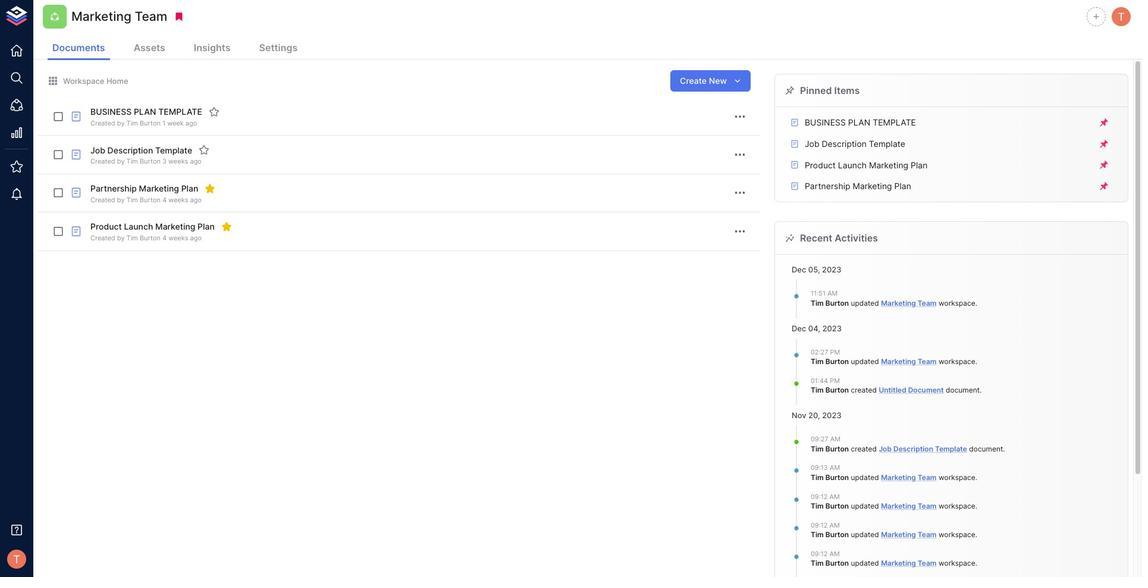 Task type: describe. For each thing, give the bounding box(es) containing it.
6 workspace from the top
[[939, 559, 976, 568]]

settings
[[259, 42, 298, 54]]

0 horizontal spatial template
[[155, 145, 192, 155]]

4 for launch
[[162, 234, 167, 242]]

2023 for nov 20, 2023
[[822, 411, 842, 420]]

home
[[106, 76, 128, 86]]

marketing inside the 09:13 am tim burton updated marketing team workspace .
[[881, 473, 916, 482]]

burton inside 02:27 pm tim burton updated marketing team workspace .
[[826, 357, 849, 366]]

template inside 09:27 am tim burton created job description template document .
[[935, 444, 967, 453]]

04,
[[809, 323, 820, 333]]

tim inside 02:27 pm tim burton updated marketing team workspace .
[[811, 357, 824, 366]]

updated inside 11:51 am tim burton updated marketing team workspace .
[[851, 299, 879, 307]]

5 updated from the top
[[851, 530, 879, 539]]

description inside 09:27 am tim burton created job description template document .
[[894, 444, 934, 453]]

document
[[908, 386, 944, 395]]

1
[[162, 119, 165, 127]]

1 vertical spatial job description template link
[[879, 444, 967, 453]]

created for job
[[851, 444, 877, 453]]

0 horizontal spatial product
[[90, 222, 122, 232]]

. inside 11:51 am tim burton updated marketing team workspace .
[[976, 299, 978, 307]]

ago for template
[[190, 157, 202, 166]]

am inside 09:27 am tim burton created job description template document .
[[830, 435, 841, 443]]

0 horizontal spatial description
[[107, 145, 153, 155]]

weeks for plan
[[168, 196, 188, 204]]

job description template inside button
[[805, 139, 906, 149]]

workspace home
[[63, 76, 128, 86]]

11:51
[[811, 289, 826, 298]]

created by tim burton 4 weeks ago for marketing
[[90, 196, 202, 204]]

4 updated from the top
[[851, 502, 879, 511]]

burton inside 11:51 am tim burton updated marketing team workspace .
[[826, 299, 849, 307]]

dec 05, 2023
[[792, 265, 842, 274]]

tim inside 09:27 am tim burton created job description template document .
[[811, 444, 824, 453]]

2023 for dec 04, 2023
[[823, 323, 842, 333]]

updated inside the 09:13 am tim burton updated marketing team workspace .
[[851, 473, 879, 482]]

burton inside 09:27 am tim burton created job description template document .
[[826, 444, 849, 453]]

workspace inside 11:51 am tim burton updated marketing team workspace .
[[939, 299, 976, 307]]

01:44
[[811, 377, 828, 385]]

untitled document link
[[879, 386, 944, 395]]

4 workspace from the top
[[939, 502, 976, 511]]

new
[[709, 75, 727, 86]]

09:13 am tim burton updated marketing team workspace .
[[811, 464, 978, 482]]

pinned items
[[800, 84, 860, 96]]

3 marketing team link from the top
[[881, 473, 937, 482]]

t for the rightmost t button
[[1118, 10, 1125, 23]]

weeks for template
[[168, 157, 188, 166]]

unpin image for product launch marketing plan
[[1099, 160, 1110, 170]]

plan inside button
[[848, 117, 871, 128]]

workspace inside 02:27 pm tim burton updated marketing team workspace .
[[939, 357, 976, 366]]

6 marketing team link from the top
[[881, 559, 937, 568]]

tim inside the 01:44 pm tim burton created untitled document document .
[[811, 386, 824, 395]]

0 horizontal spatial launch
[[124, 222, 153, 232]]

4 for marketing
[[162, 196, 167, 204]]

partnership marketing plan inside "link"
[[805, 181, 911, 191]]

2 marketing team link from the top
[[881, 357, 937, 366]]

recent
[[800, 232, 833, 244]]

business plan template inside business plan template link
[[805, 117, 916, 128]]

items
[[834, 84, 860, 96]]

tim inside 11:51 am tim burton updated marketing team workspace .
[[811, 299, 824, 307]]

unpin image for job description template
[[1099, 139, 1110, 149]]

. inside 02:27 pm tim burton updated marketing team workspace .
[[976, 357, 978, 366]]

partnership marketing plan button
[[780, 176, 1123, 197]]

ago for marketing
[[190, 234, 202, 242]]

settings link
[[254, 37, 302, 60]]

09:12 for 4th marketing team link
[[811, 492, 828, 501]]

pm for updated
[[830, 348, 840, 356]]

0 horizontal spatial job
[[90, 145, 105, 155]]

5 marketing team link from the top
[[881, 530, 937, 539]]

marketing team
[[71, 9, 167, 24]]

created for partnership
[[90, 196, 115, 204]]

workspace home link
[[48, 76, 128, 86]]

created by tim burton 3 weeks ago
[[90, 157, 202, 166]]

remove favorite image for product launch marketing plan
[[221, 221, 232, 232]]

by for product
[[117, 234, 125, 242]]

create
[[680, 75, 707, 86]]

20,
[[809, 411, 820, 420]]

created by tim burton 4 weeks ago for launch
[[90, 234, 202, 242]]

. inside 09:27 am tim burton created job description template document .
[[1003, 444, 1005, 453]]

. inside the 01:44 pm tim burton created untitled document document .
[[980, 386, 982, 395]]

09:12 am tim burton updated marketing team workspace . for 2nd marketing team link from the bottom of the page
[[811, 521, 978, 539]]

product launch marketing plan inside "button"
[[805, 160, 928, 170]]

product launch marketing plan button
[[780, 154, 1123, 176]]

template inside button
[[869, 139, 906, 149]]

09:12 am tim burton updated marketing team workspace . for 4th marketing team link
[[811, 492, 978, 511]]

business inside button
[[805, 117, 846, 128]]

created for job
[[90, 157, 115, 166]]

11:51 am tim burton updated marketing team workspace .
[[811, 289, 978, 307]]

dec for dec 05, 2023
[[792, 265, 806, 274]]

product launch marketing plan link
[[790, 159, 1097, 171]]

workspace inside the 09:13 am tim burton updated marketing team workspace .
[[939, 473, 976, 482]]

workspace
[[63, 76, 104, 86]]

05,
[[809, 265, 820, 274]]

6 updated from the top
[[851, 559, 879, 568]]

09:13
[[811, 464, 828, 472]]

0 vertical spatial business plan template
[[90, 107, 202, 117]]

team inside 11:51 am tim burton updated marketing team workspace .
[[918, 299, 937, 307]]

am inside the 09:13 am tim burton updated marketing team workspace .
[[830, 464, 840, 472]]

09:12 am tim burton updated marketing team workspace . for sixth marketing team link
[[811, 550, 978, 568]]

business plan template link
[[790, 117, 1097, 129]]

remove favorite image for partnership marketing plan
[[205, 183, 216, 194]]



Task type: vqa. For each thing, say whether or not it's contained in the screenshot.


Task type: locate. For each thing, give the bounding box(es) containing it.
1 created from the top
[[851, 386, 877, 395]]

1 vertical spatial 09:12 am tim burton updated marketing team workspace .
[[811, 521, 978, 539]]

02:27
[[811, 348, 829, 356]]

tim inside the 09:13 am tim burton updated marketing team workspace .
[[811, 473, 824, 482]]

unpin image inside business plan template button
[[1099, 117, 1110, 128]]

job description template link inside job description template button
[[790, 138, 1097, 150]]

created for business
[[90, 119, 115, 127]]

09:12 for 2nd marketing team link from the bottom of the page
[[811, 521, 828, 529]]

created up the 09:13 am tim burton updated marketing team workspace .
[[851, 444, 877, 453]]

partnership inside "link"
[[805, 181, 851, 191]]

1 vertical spatial business plan template
[[805, 117, 916, 128]]

1 vertical spatial 09:12
[[811, 521, 828, 529]]

t
[[1118, 10, 1125, 23], [13, 553, 20, 566]]

pm
[[830, 348, 840, 356], [830, 377, 840, 385]]

2 weeks from the top
[[168, 196, 188, 204]]

job
[[805, 139, 820, 149], [90, 145, 105, 155], [879, 444, 892, 453]]

1 09:12 am tim burton updated marketing team workspace . from the top
[[811, 492, 978, 511]]

team
[[135, 9, 167, 24], [918, 299, 937, 307], [918, 357, 937, 366], [918, 473, 937, 482], [918, 502, 937, 511], [918, 530, 937, 539], [918, 559, 937, 568]]

4 by from the top
[[117, 234, 125, 242]]

2 vertical spatial weeks
[[168, 234, 188, 242]]

ago for plan
[[190, 196, 202, 204]]

2 vertical spatial 09:12 am tim burton updated marketing team workspace .
[[811, 550, 978, 568]]

job description template link
[[790, 138, 1097, 150], [879, 444, 967, 453]]

3 workspace from the top
[[939, 473, 976, 482]]

product launch marketing plan
[[805, 160, 928, 170], [90, 222, 215, 232]]

1 horizontal spatial remove favorite image
[[221, 221, 232, 232]]

2 created by tim burton 4 weeks ago from the top
[[90, 234, 202, 242]]

job description template link up the 09:13 am tim burton updated marketing team workspace .
[[879, 444, 967, 453]]

created for product
[[90, 234, 115, 242]]

1 4 from the top
[[162, 196, 167, 204]]

0 horizontal spatial business plan template
[[90, 107, 202, 117]]

created for untitled
[[851, 386, 877, 395]]

partnership marketing plan link
[[790, 180, 1097, 192]]

0 horizontal spatial partnership
[[90, 183, 137, 193]]

job inside button
[[805, 139, 820, 149]]

1 horizontal spatial launch
[[838, 160, 867, 170]]

0 vertical spatial dec
[[792, 265, 806, 274]]

1 vertical spatial 2023
[[823, 323, 842, 333]]

0 horizontal spatial plan
[[134, 107, 156, 117]]

create new button
[[671, 70, 751, 92]]

2 horizontal spatial template
[[935, 444, 967, 453]]

created
[[851, 386, 877, 395], [851, 444, 877, 453]]

activities
[[835, 232, 878, 244]]

plan inside "button"
[[911, 160, 928, 170]]

1 by from the top
[[117, 119, 125, 127]]

job description template
[[805, 139, 906, 149], [90, 145, 192, 155]]

1 horizontal spatial template
[[873, 117, 916, 128]]

2 4 from the top
[[162, 234, 167, 242]]

description up the 09:13 am tim burton updated marketing team workspace .
[[894, 444, 934, 453]]

remove favorite image
[[205, 183, 216, 194], [221, 221, 232, 232]]

2 created from the top
[[851, 444, 877, 453]]

pm right 01:44
[[830, 377, 840, 385]]

template inside button
[[873, 117, 916, 128]]

3 09:12 from the top
[[811, 550, 828, 558]]

3 09:12 am tim burton updated marketing team workspace . from the top
[[811, 550, 978, 568]]

description
[[822, 139, 867, 149], [107, 145, 153, 155], [894, 444, 934, 453]]

0 horizontal spatial product launch marketing plan
[[90, 222, 215, 232]]

0 vertical spatial plan
[[134, 107, 156, 117]]

by for partnership
[[117, 196, 125, 204]]

2 dec from the top
[[792, 323, 806, 333]]

1 vertical spatial product launch marketing plan
[[90, 222, 215, 232]]

business
[[90, 107, 132, 117], [805, 117, 846, 128]]

1 vertical spatial template
[[873, 117, 916, 128]]

documents
[[52, 42, 105, 54]]

created
[[90, 119, 115, 127], [90, 157, 115, 166], [90, 196, 115, 204], [90, 234, 115, 242]]

create new
[[680, 75, 727, 86]]

product inside product launch marketing plan link
[[805, 160, 836, 170]]

template
[[158, 107, 202, 117], [873, 117, 916, 128]]

week
[[167, 119, 184, 127]]

09:12 am tim burton updated marketing team workspace .
[[811, 492, 978, 511], [811, 521, 978, 539], [811, 550, 978, 568]]

plan up created by tim burton 1 week ago
[[134, 107, 156, 117]]

0 horizontal spatial remove favorite image
[[205, 183, 216, 194]]

0 vertical spatial business
[[90, 107, 132, 117]]

unpin image inside partnership marketing plan button
[[1099, 181, 1110, 192]]

1 vertical spatial unpin image
[[1099, 139, 1110, 149]]

unpin image inside job description template button
[[1099, 139, 1110, 149]]

0 horizontal spatial t
[[13, 553, 20, 566]]

unpin image for partnership marketing plan
[[1099, 181, 1110, 192]]

business plan template up created by tim burton 1 week ago
[[90, 107, 202, 117]]

1 horizontal spatial business
[[805, 117, 846, 128]]

partnership marketing plan up the "activities"
[[805, 181, 911, 191]]

2 workspace from the top
[[939, 357, 976, 366]]

1 horizontal spatial partnership
[[805, 181, 851, 191]]

2023 right 20,
[[822, 411, 842, 420]]

1 horizontal spatial job
[[805, 139, 820, 149]]

1 vertical spatial business
[[805, 117, 846, 128]]

job down the pinned
[[805, 139, 820, 149]]

0 horizontal spatial partnership marketing plan
[[90, 183, 198, 193]]

team inside 02:27 pm tim burton updated marketing team workspace .
[[918, 357, 937, 366]]

0 vertical spatial unpin image
[[1099, 117, 1110, 128]]

job up the 09:13 am tim burton updated marketing team workspace .
[[879, 444, 892, 453]]

pm right 02:27
[[830, 348, 840, 356]]

team inside the 09:13 am tim burton updated marketing team workspace .
[[918, 473, 937, 482]]

0 vertical spatial created by tim burton 4 weeks ago
[[90, 196, 202, 204]]

insights link
[[189, 37, 235, 60]]

job inside 09:27 am tim burton created job description template document .
[[879, 444, 892, 453]]

description up created by tim burton 3 weeks ago
[[107, 145, 153, 155]]

2023 right the 05,
[[822, 265, 842, 274]]

0 vertical spatial launch
[[838, 160, 867, 170]]

1 vertical spatial pm
[[830, 377, 840, 385]]

1 vertical spatial dec
[[792, 323, 806, 333]]

nov 20, 2023
[[792, 411, 842, 420]]

2 created from the top
[[90, 157, 115, 166]]

ago
[[186, 119, 197, 127], [190, 157, 202, 166], [190, 196, 202, 204], [190, 234, 202, 242]]

launch
[[838, 160, 867, 170], [124, 222, 153, 232]]

pm inside 02:27 pm tim burton updated marketing team workspace .
[[830, 348, 840, 356]]

t for bottom t button
[[13, 553, 20, 566]]

3 weeks from the top
[[168, 234, 188, 242]]

weeks for marketing
[[168, 234, 188, 242]]

2 09:12 am tim burton updated marketing team workspace . from the top
[[811, 521, 978, 539]]

4 marketing team link from the top
[[881, 502, 937, 511]]

created inside 09:27 am tim burton created job description template document .
[[851, 444, 877, 453]]

2023
[[822, 265, 842, 274], [823, 323, 842, 333], [822, 411, 842, 420]]

1 vertical spatial 4
[[162, 234, 167, 242]]

1 vertical spatial t button
[[4, 546, 30, 572]]

created by tim burton 1 week ago
[[90, 119, 197, 127]]

am inside 11:51 am tim burton updated marketing team workspace .
[[828, 289, 838, 298]]

favorite image
[[209, 107, 219, 117]]

1 vertical spatial launch
[[124, 222, 153, 232]]

0 vertical spatial pm
[[830, 348, 840, 356]]

1 horizontal spatial business plan template
[[805, 117, 916, 128]]

1 vertical spatial remove favorite image
[[221, 221, 232, 232]]

2 09:12 from the top
[[811, 521, 828, 529]]

1 horizontal spatial product launch marketing plan
[[805, 160, 928, 170]]

dec
[[792, 265, 806, 274], [792, 323, 806, 333]]

dec for dec 04, 2023
[[792, 323, 806, 333]]

description down items
[[822, 139, 867, 149]]

business plan template down items
[[805, 117, 916, 128]]

marketing inside 02:27 pm tim burton updated marketing team workspace .
[[881, 357, 916, 366]]

assets
[[134, 42, 165, 54]]

0 vertical spatial job description template link
[[790, 138, 1097, 150]]

1 unpin image from the top
[[1099, 117, 1110, 128]]

ago for template
[[186, 119, 197, 127]]

. inside the 09:13 am tim burton updated marketing team workspace .
[[976, 473, 978, 482]]

2023 for dec 05, 2023
[[822, 265, 842, 274]]

0 horizontal spatial job description template
[[90, 145, 192, 155]]

0 vertical spatial 09:12 am tim burton updated marketing team workspace .
[[811, 492, 978, 511]]

09:12
[[811, 492, 828, 501], [811, 521, 828, 529], [811, 550, 828, 558]]

remove bookmark image
[[174, 11, 185, 22]]

2 vertical spatial 09:12
[[811, 550, 828, 558]]

nov
[[792, 411, 807, 420]]

09:27
[[811, 435, 829, 443]]

1 vertical spatial unpin image
[[1099, 181, 1110, 192]]

plan inside "link"
[[895, 181, 911, 191]]

0 vertical spatial unpin image
[[1099, 160, 1110, 170]]

1 pm from the top
[[830, 348, 840, 356]]

.
[[976, 299, 978, 307], [976, 357, 978, 366], [980, 386, 982, 395], [1003, 444, 1005, 453], [976, 473, 978, 482], [976, 502, 978, 511], [976, 530, 978, 539], [976, 559, 978, 568]]

product
[[805, 160, 836, 170], [90, 222, 122, 232]]

burton inside the 09:13 am tim burton updated marketing team workspace .
[[826, 473, 849, 482]]

partnership
[[805, 181, 851, 191], [90, 183, 137, 193]]

by for job
[[117, 157, 125, 166]]

0 vertical spatial 4
[[162, 196, 167, 204]]

weeks
[[168, 157, 188, 166], [168, 196, 188, 204], [168, 234, 188, 242]]

1 updated from the top
[[851, 299, 879, 307]]

tim
[[127, 119, 138, 127], [127, 157, 138, 166], [127, 196, 138, 204], [127, 234, 138, 242], [811, 299, 824, 307], [811, 357, 824, 366], [811, 386, 824, 395], [811, 444, 824, 453], [811, 473, 824, 482], [811, 502, 824, 511], [811, 530, 824, 539], [811, 559, 824, 568]]

1 horizontal spatial partnership marketing plan
[[805, 181, 911, 191]]

0 vertical spatial created
[[851, 386, 877, 395]]

1 marketing team link from the top
[[881, 299, 937, 307]]

partnership marketing plan down created by tim burton 3 weeks ago
[[90, 183, 198, 193]]

recent activities
[[800, 232, 878, 244]]

business plan template
[[90, 107, 202, 117], [805, 117, 916, 128]]

1 created by tim burton 4 weeks ago from the top
[[90, 196, 202, 204]]

marketing team link
[[881, 299, 937, 307], [881, 357, 937, 366], [881, 473, 937, 482], [881, 502, 937, 511], [881, 530, 937, 539], [881, 559, 937, 568]]

by for business
[[117, 119, 125, 127]]

job description template link up product launch marketing plan link
[[790, 138, 1097, 150]]

unpin image
[[1099, 160, 1110, 170], [1099, 181, 1110, 192]]

document inside 09:27 am tim burton created job description template document .
[[969, 444, 1003, 453]]

2 pm from the top
[[830, 377, 840, 385]]

job up created by tim burton 3 weeks ago
[[90, 145, 105, 155]]

marketing
[[71, 9, 131, 24], [869, 160, 909, 170], [853, 181, 892, 191], [139, 183, 179, 193], [155, 222, 195, 232], [881, 299, 916, 307], [881, 357, 916, 366], [881, 473, 916, 482], [881, 502, 916, 511], [881, 530, 916, 539], [881, 559, 916, 568]]

0 vertical spatial 2023
[[822, 265, 842, 274]]

0 vertical spatial t
[[1118, 10, 1125, 23]]

1 vertical spatial created by tim burton 4 weeks ago
[[90, 234, 202, 242]]

1 workspace from the top
[[939, 299, 976, 307]]

1 created from the top
[[90, 119, 115, 127]]

09:12 for sixth marketing team link
[[811, 550, 828, 558]]

untitled
[[879, 386, 907, 395]]

2023 right 04,
[[823, 323, 842, 333]]

created left "untitled"
[[851, 386, 877, 395]]

marketing inside 11:51 am tim burton updated marketing team workspace .
[[881, 299, 916, 307]]

pm inside the 01:44 pm tim burton created untitled document document .
[[830, 377, 840, 385]]

t button
[[1110, 5, 1133, 28], [4, 546, 30, 572]]

2 horizontal spatial job
[[879, 444, 892, 453]]

3 created from the top
[[90, 196, 115, 204]]

updated
[[851, 299, 879, 307], [851, 357, 879, 366], [851, 473, 879, 482], [851, 502, 879, 511], [851, 530, 879, 539], [851, 559, 879, 568]]

plan down items
[[848, 117, 871, 128]]

created by tim burton 4 weeks ago
[[90, 196, 202, 204], [90, 234, 202, 242]]

0 horizontal spatial t button
[[4, 546, 30, 572]]

unpin image
[[1099, 117, 1110, 128], [1099, 139, 1110, 149]]

0 vertical spatial product
[[805, 160, 836, 170]]

2 unpin image from the top
[[1099, 181, 1110, 192]]

business down home
[[90, 107, 132, 117]]

partnership marketing plan
[[805, 181, 911, 191], [90, 183, 198, 193]]

dec 04, 2023
[[792, 323, 842, 333]]

1 09:12 from the top
[[811, 492, 828, 501]]

partnership down created by tim burton 3 weeks ago
[[90, 183, 137, 193]]

1 horizontal spatial t
[[1118, 10, 1125, 23]]

2 unpin image from the top
[[1099, 139, 1110, 149]]

insights
[[194, 42, 231, 54]]

favorite image
[[199, 145, 210, 156]]

3 by from the top
[[117, 196, 125, 204]]

1 horizontal spatial t button
[[1110, 5, 1133, 28]]

4
[[162, 196, 167, 204], [162, 234, 167, 242]]

4 created from the top
[[90, 234, 115, 242]]

1 horizontal spatial plan
[[848, 117, 871, 128]]

burton inside the 01:44 pm tim burton created untitled document document .
[[826, 386, 849, 395]]

0 vertical spatial template
[[158, 107, 202, 117]]

0 vertical spatial remove favorite image
[[205, 183, 216, 194]]

3 updated from the top
[[851, 473, 879, 482]]

workspace
[[939, 299, 976, 307], [939, 357, 976, 366], [939, 473, 976, 482], [939, 502, 976, 511], [939, 530, 976, 539], [939, 559, 976, 568]]

5 workspace from the top
[[939, 530, 976, 539]]

by
[[117, 119, 125, 127], [117, 157, 125, 166], [117, 196, 125, 204], [117, 234, 125, 242]]

1 vertical spatial product
[[90, 222, 122, 232]]

2 vertical spatial 2023
[[822, 411, 842, 420]]

1 unpin image from the top
[[1099, 160, 1110, 170]]

business down pinned items
[[805, 117, 846, 128]]

0 vertical spatial document
[[946, 386, 980, 395]]

launch inside "button"
[[838, 160, 867, 170]]

1 horizontal spatial template
[[869, 139, 906, 149]]

plan
[[134, 107, 156, 117], [848, 117, 871, 128]]

documents link
[[48, 37, 110, 60]]

partnership up recent
[[805, 181, 851, 191]]

1 dec from the top
[[792, 265, 806, 274]]

1 horizontal spatial description
[[822, 139, 867, 149]]

1 weeks from the top
[[168, 157, 188, 166]]

document
[[946, 386, 980, 395], [969, 444, 1003, 453]]

unpin image for business plan template
[[1099, 117, 1110, 128]]

1 vertical spatial weeks
[[168, 196, 188, 204]]

burton
[[140, 119, 161, 127], [140, 157, 161, 166], [140, 196, 161, 204], [140, 234, 161, 242], [826, 299, 849, 307], [826, 357, 849, 366], [826, 386, 849, 395], [826, 444, 849, 453], [826, 473, 849, 482], [826, 502, 849, 511], [826, 530, 849, 539], [826, 559, 849, 568]]

marketing inside "button"
[[869, 160, 909, 170]]

1 vertical spatial t
[[13, 553, 20, 566]]

am
[[828, 289, 838, 298], [830, 435, 841, 443], [830, 464, 840, 472], [830, 492, 840, 501], [830, 521, 840, 529], [830, 550, 840, 558]]

pm for created
[[830, 377, 840, 385]]

dec left the 05,
[[792, 265, 806, 274]]

0 vertical spatial t button
[[1110, 5, 1133, 28]]

document inside the 01:44 pm tim burton created untitled document document .
[[946, 386, 980, 395]]

3
[[162, 157, 167, 166]]

job description template up created by tim burton 3 weeks ago
[[90, 145, 192, 155]]

0 horizontal spatial business
[[90, 107, 132, 117]]

assets link
[[129, 37, 170, 60]]

2 by from the top
[[117, 157, 125, 166]]

updated inside 02:27 pm tim burton updated marketing team workspace .
[[851, 357, 879, 366]]

0 vertical spatial weeks
[[168, 157, 188, 166]]

job description template down items
[[805, 139, 906, 149]]

dec left 04,
[[792, 323, 806, 333]]

0 vertical spatial 09:12
[[811, 492, 828, 501]]

01:44 pm tim burton created untitled document document .
[[811, 377, 982, 395]]

template
[[869, 139, 906, 149], [155, 145, 192, 155], [935, 444, 967, 453]]

pinned
[[800, 84, 832, 96]]

0 horizontal spatial template
[[158, 107, 202, 117]]

02:27 pm tim burton updated marketing team workspace .
[[811, 348, 978, 366]]

created inside the 01:44 pm tim burton created untitled document document .
[[851, 386, 877, 395]]

job description template button
[[780, 133, 1123, 154]]

1 vertical spatial created
[[851, 444, 877, 453]]

1 horizontal spatial product
[[805, 160, 836, 170]]

plan
[[911, 160, 928, 170], [895, 181, 911, 191], [181, 183, 198, 193], [198, 222, 215, 232]]

unpin image inside product launch marketing plan "button"
[[1099, 160, 1110, 170]]

09:27 am tim burton created job description template document .
[[811, 435, 1005, 453]]

2 updated from the top
[[851, 357, 879, 366]]

description inside button
[[822, 139, 867, 149]]

0 vertical spatial product launch marketing plan
[[805, 160, 928, 170]]

marketing inside "link"
[[853, 181, 892, 191]]

1 vertical spatial plan
[[848, 117, 871, 128]]

1 horizontal spatial job description template
[[805, 139, 906, 149]]

2 horizontal spatial description
[[894, 444, 934, 453]]

business plan template button
[[780, 112, 1123, 133]]

1 vertical spatial document
[[969, 444, 1003, 453]]



